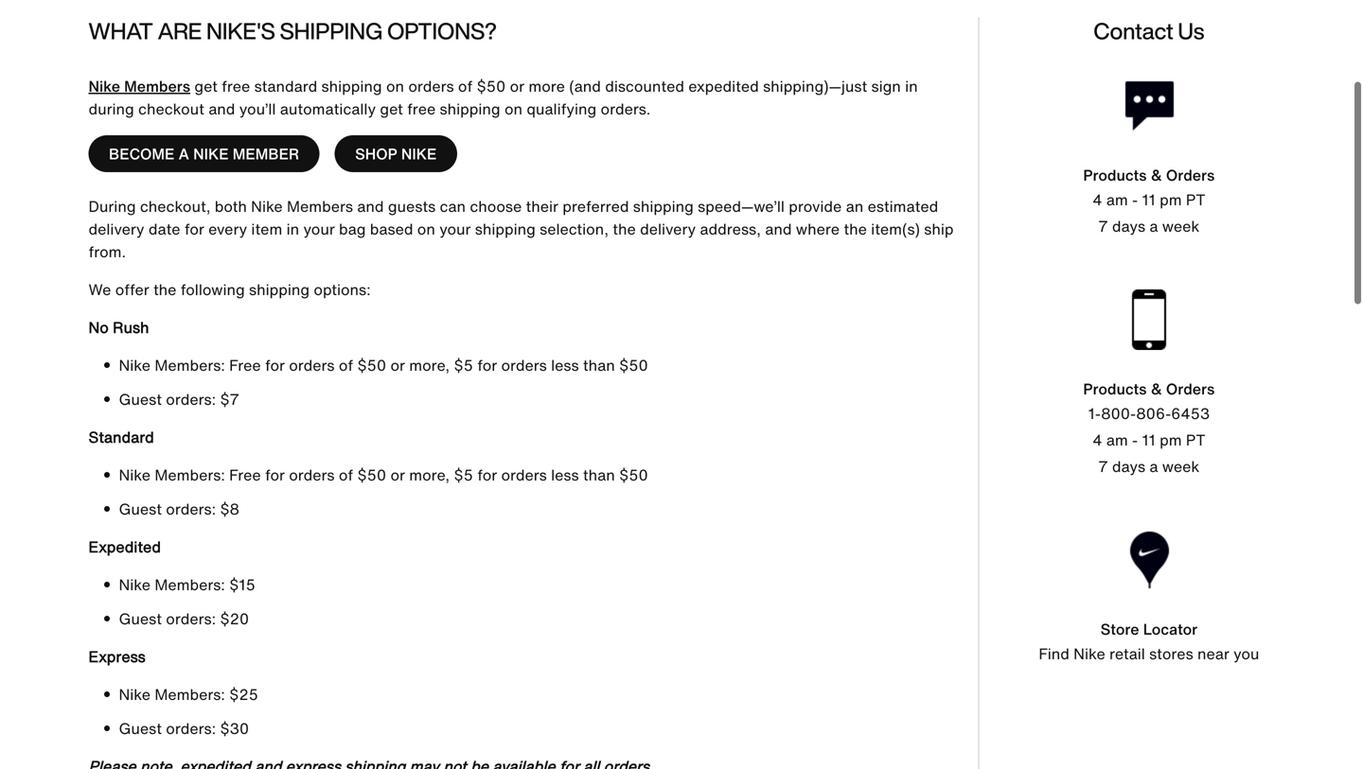Task type: describe. For each thing, give the bounding box(es) containing it.
free for guest orders: $8
[[229, 464, 261, 487]]

what
[[89, 14, 153, 47]]

0 horizontal spatial on
[[386, 75, 404, 98]]

rush
[[113, 316, 149, 339]]

11 inside products & orders 1-800-806-6453 4 am - 11 pm pt 7 days a week
[[1142, 429, 1156, 452]]

shop
[[355, 143, 397, 165]]

checkout
[[138, 98, 204, 120]]

11 inside products & orders 4 am - 11 pm pt 7 days a week
[[1142, 189, 1156, 211]]

of inside get free standard shipping on orders of $50 or more (and discounted expedited shipping)—just sign in during checkout and you'll automatically get free shipping on qualifying orders.
[[458, 75, 473, 98]]

store locator image
[[1119, 530, 1179, 591]]

6453
[[1171, 402, 1210, 425]]

1 your from the left
[[303, 218, 335, 241]]

guest for guest orders: $7
[[119, 388, 162, 411]]

$25
[[229, 684, 258, 706]]

nike members: $25
[[119, 684, 258, 706]]

you'll
[[239, 98, 276, 120]]

nike members: free for orders of $50 or more, $5 for orders less than $50 for guest orders: $7
[[119, 354, 648, 377]]

provide
[[789, 195, 842, 218]]

member
[[233, 143, 299, 165]]

2 delivery from the left
[[640, 218, 696, 241]]

members inside during checkout, both nike members and guests can choose their preferred shipping speed—we'll provide an estimated delivery date for every item in your bag based on your shipping selection, the delivery address, and where the item(s) ship from.
[[287, 195, 353, 218]]

nike down rush
[[119, 354, 151, 377]]

address,
[[700, 218, 761, 241]]

checkout,
[[140, 195, 211, 218]]

stores
[[1149, 643, 1193, 666]]

contact
[[1094, 14, 1173, 47]]

pt inside products & orders 4 am - 11 pm pt 7 days a week
[[1186, 189, 1205, 211]]

following
[[181, 278, 245, 301]]

guest orders: $30
[[119, 718, 249, 740]]

item(s)
[[871, 218, 920, 241]]

2 horizontal spatial and
[[765, 218, 792, 241]]

more, for guest orders: $8
[[409, 464, 450, 487]]

2 nike from the left
[[401, 143, 437, 165]]

standard
[[89, 426, 154, 449]]

shipping right can
[[475, 218, 536, 241]]

or for guest orders: $8
[[390, 464, 405, 487]]

options?
[[387, 14, 497, 47]]

discounted
[[605, 75, 684, 98]]

their
[[526, 195, 558, 218]]

pt inside products & orders 1-800-806-6453 4 am - 11 pm pt 7 days a week
[[1186, 429, 1205, 452]]

members: for $20
[[155, 574, 225, 596]]

in inside get free standard shipping on orders of $50 or more (and discounted expedited shipping)—just sign in during checkout and you'll automatically get free shipping on qualifying orders.
[[905, 75, 918, 98]]

estimated
[[868, 195, 938, 218]]

nike down standard
[[119, 464, 151, 487]]

can
[[440, 195, 466, 218]]

week inside products & orders 1-800-806-6453 4 am - 11 pm pt 7 days a week
[[1162, 455, 1200, 478]]

products & orders image for -
[[1119, 76, 1179, 136]]

4 inside products & orders 1-800-806-6453 4 am - 11 pm pt 7 days a week
[[1092, 429, 1102, 452]]

$7
[[220, 388, 239, 411]]

than for guest orders: $8
[[583, 464, 615, 487]]

nike's
[[206, 14, 275, 47]]

contact us
[[1094, 14, 1204, 47]]

we
[[89, 278, 111, 301]]

standard
[[254, 75, 317, 98]]

shop nike
[[355, 143, 437, 165]]

choose
[[470, 195, 522, 218]]

a inside products & orders 1-800-806-6453 4 am - 11 pm pt 7 days a week
[[1149, 455, 1158, 478]]

become a nike member button
[[89, 136, 320, 172]]

more
[[528, 75, 565, 98]]

we offer the following shipping options:
[[89, 278, 371, 301]]

am inside products & orders 1-800-806-6453 4 am - 11 pm pt 7 days a week
[[1106, 429, 1128, 452]]

orders: for $30
[[166, 718, 216, 740]]

in inside during checkout, both nike members and guests can choose their preferred shipping speed—we'll provide an estimated delivery date for every item in your bag based on your shipping selection, the delivery address, and where the item(s) ship from.
[[286, 218, 299, 241]]

item
[[251, 218, 282, 241]]

both
[[215, 195, 247, 218]]

shipping down shipping at the left of page
[[321, 75, 382, 98]]

shipping left more
[[440, 98, 500, 120]]

automatically
[[280, 98, 376, 120]]

& for 6453
[[1151, 378, 1162, 401]]

$30
[[220, 718, 249, 740]]

get free standard shipping on orders of $50 or more (and discounted expedited shipping)—just sign in during checkout and you'll automatically get free shipping on qualifying orders.
[[89, 75, 918, 120]]

shipping right preferred
[[633, 195, 694, 218]]

guest orders: $20
[[119, 608, 249, 631]]

less for $8
[[551, 464, 579, 487]]

find
[[1039, 643, 1069, 666]]

for inside during checkout, both nike members and guests can choose their preferred shipping speed—we'll provide an estimated delivery date for every item in your bag based on your shipping selection, the delivery address, and where the item(s) ship from.
[[184, 218, 204, 241]]

qualifying
[[527, 98, 597, 120]]

1 horizontal spatial the
[[613, 218, 636, 241]]

of for guest orders: $8
[[339, 464, 353, 487]]

800-
[[1101, 402, 1136, 425]]

shipping down item
[[249, 278, 310, 301]]

7 inside products & orders 1-800-806-6453 4 am - 11 pm pt 7 days a week
[[1098, 455, 1108, 478]]

guest for guest orders: $8
[[119, 498, 162, 521]]

you
[[1233, 643, 1259, 666]]

806-
[[1136, 402, 1171, 425]]

members: for $7
[[155, 354, 225, 377]]

from.
[[89, 241, 126, 263]]

1 delivery from the left
[[89, 218, 144, 241]]

guest orders: $8
[[119, 498, 239, 521]]

during
[[89, 98, 134, 120]]

products & orders 4 am - 11 pm pt 7 days a week
[[1083, 164, 1215, 238]]

nike members: $15
[[119, 574, 255, 596]]

$5 for guest orders: $7
[[454, 354, 473, 377]]

every
[[208, 218, 247, 241]]

guest orders: $7
[[119, 388, 239, 411]]

2 your from the left
[[439, 218, 471, 241]]

ship
[[924, 218, 954, 241]]

1 horizontal spatial and
[[357, 195, 384, 218]]

nike down what
[[89, 75, 120, 98]]

0 horizontal spatial the
[[153, 278, 176, 301]]

nike inside store locator find nike retail stores near you
[[1074, 643, 1105, 666]]

$15
[[229, 574, 255, 596]]

(and
[[569, 75, 601, 98]]

near
[[1197, 643, 1229, 666]]

during checkout, both nike members and guests can choose their preferred shipping speed—we'll provide an estimated delivery date for every item in your bag based on your shipping selection, the delivery address, and where the item(s) ship from.
[[89, 195, 954, 263]]

sign
[[871, 75, 901, 98]]



Task type: locate. For each thing, give the bounding box(es) containing it.
1 orders: from the top
[[166, 388, 216, 411]]

1 products from the top
[[1083, 164, 1147, 187]]

pm inside products & orders 4 am - 11 pm pt 7 days a week
[[1160, 189, 1182, 211]]

1 vertical spatial pt
[[1186, 429, 1205, 452]]

orders
[[408, 75, 454, 98], [289, 354, 335, 377], [501, 354, 547, 377], [289, 464, 335, 487], [501, 464, 547, 487]]

nike members link
[[89, 75, 190, 98]]

on left more
[[504, 98, 522, 120]]

become a nike member
[[109, 143, 299, 165]]

products
[[1083, 164, 1147, 187], [1083, 378, 1147, 401]]

2 orders: from the top
[[166, 498, 216, 521]]

0 vertical spatial products
[[1083, 164, 1147, 187]]

members right item
[[287, 195, 353, 218]]

0 vertical spatial less
[[551, 354, 579, 377]]

1 vertical spatial or
[[390, 354, 405, 377]]

0 vertical spatial of
[[458, 75, 473, 98]]

2 horizontal spatial on
[[504, 98, 522, 120]]

0 vertical spatial free
[[229, 354, 261, 377]]

0 horizontal spatial nike
[[193, 143, 229, 165]]

shop nike button
[[335, 136, 457, 172]]

2 guest from the top
[[119, 498, 162, 521]]

for
[[184, 218, 204, 241], [265, 354, 285, 377], [477, 354, 497, 377], [265, 464, 285, 487], [477, 464, 497, 487]]

1 pm from the top
[[1160, 189, 1182, 211]]

based
[[370, 218, 413, 241]]

0 horizontal spatial and
[[208, 98, 235, 120]]

0 vertical spatial products & orders image
[[1119, 76, 1179, 136]]

and left you'll
[[208, 98, 235, 120]]

1 horizontal spatial get
[[380, 98, 403, 120]]

the right selection,
[[613, 218, 636, 241]]

shipping
[[321, 75, 382, 98], [440, 98, 500, 120], [633, 195, 694, 218], [475, 218, 536, 241], [249, 278, 310, 301]]

store
[[1100, 618, 1139, 641]]

1 vertical spatial less
[[551, 464, 579, 487]]

products & orders image up the 806-
[[1119, 290, 1179, 350]]

on
[[386, 75, 404, 98], [504, 98, 522, 120], [417, 218, 435, 241]]

nike right find
[[1074, 643, 1105, 666]]

free
[[222, 75, 250, 98], [407, 98, 436, 120]]

week inside products & orders 4 am - 11 pm pt 7 days a week
[[1162, 215, 1200, 238]]

1 $5 from the top
[[454, 354, 473, 377]]

products for am
[[1083, 164, 1147, 187]]

nike members: free for orders of $50 or more, $5 for orders less than $50
[[119, 354, 648, 377], [119, 464, 648, 487]]

- inside products & orders 1-800-806-6453 4 am - 11 pm pt 7 days a week
[[1132, 429, 1138, 452]]

$20
[[220, 608, 249, 631]]

delivery left address,
[[640, 218, 696, 241]]

4 guest from the top
[[119, 718, 162, 740]]

1 vertical spatial in
[[286, 218, 299, 241]]

2 week from the top
[[1162, 455, 1200, 478]]

2 pm from the top
[[1160, 429, 1182, 452]]

free left standard
[[222, 75, 250, 98]]

free up $7 on the left bottom of the page
[[229, 354, 261, 377]]

guests
[[388, 195, 436, 218]]

2 - from the top
[[1132, 429, 1138, 452]]

orders: for $20
[[166, 608, 216, 631]]

2 products from the top
[[1083, 378, 1147, 401]]

1 horizontal spatial nike
[[401, 143, 437, 165]]

2 than from the top
[[583, 464, 615, 487]]

expedited
[[688, 75, 759, 98]]

1 horizontal spatial your
[[439, 218, 471, 241]]

1 free from the top
[[229, 354, 261, 377]]

and inside get free standard shipping on orders of $50 or more (and discounted expedited shipping)—just sign in during checkout and you'll automatically get free shipping on qualifying orders.
[[208, 98, 235, 120]]

orders for 1-800-806-6453
[[1166, 378, 1215, 401]]

2 days from the top
[[1112, 455, 1145, 478]]

1 4 from the top
[[1092, 189, 1102, 211]]

2 more, from the top
[[409, 464, 450, 487]]

guest up standard
[[119, 388, 162, 411]]

more,
[[409, 354, 450, 377], [409, 464, 450, 487]]

1 vertical spatial products & orders image
[[1119, 290, 1179, 350]]

1 a from the top
[[1149, 215, 1158, 238]]

in
[[905, 75, 918, 98], [286, 218, 299, 241]]

1 horizontal spatial in
[[905, 75, 918, 98]]

days inside products & orders 1-800-806-6453 4 am - 11 pm pt 7 days a week
[[1112, 455, 1145, 478]]

where
[[796, 218, 840, 241]]

nike right a
[[193, 143, 229, 165]]

$50
[[477, 75, 506, 98], [357, 354, 386, 377], [619, 354, 648, 377], [357, 464, 386, 487], [619, 464, 648, 487]]

days inside products & orders 4 am - 11 pm pt 7 days a week
[[1112, 215, 1145, 238]]

1 products & orders image from the top
[[1119, 76, 1179, 136]]

1 & from the top
[[1151, 164, 1162, 187]]

your
[[303, 218, 335, 241], [439, 218, 471, 241]]

0 vertical spatial days
[[1112, 215, 1145, 238]]

of for guest orders: $7
[[339, 354, 353, 377]]

no rush
[[89, 316, 149, 339]]

2 vertical spatial or
[[390, 464, 405, 487]]

0 vertical spatial 4
[[1092, 189, 1102, 211]]

orders.
[[601, 98, 651, 120]]

$50 inside get free standard shipping on orders of $50 or more (and discounted expedited shipping)—just sign in during checkout and you'll automatically get free shipping on qualifying orders.
[[477, 75, 506, 98]]

or inside get free standard shipping on orders of $50 or more (and discounted expedited shipping)—just sign in during checkout and you'll automatically get free shipping on qualifying orders.
[[510, 75, 524, 98]]

a inside products & orders 4 am - 11 pm pt 7 days a week
[[1149, 215, 1158, 238]]

members: up guest orders: $30 on the left of the page
[[155, 684, 225, 706]]

2 a from the top
[[1149, 455, 1158, 478]]

us
[[1178, 14, 1204, 47]]

1 vertical spatial members
[[287, 195, 353, 218]]

more, for guest orders: $7
[[409, 354, 450, 377]]

days
[[1112, 215, 1145, 238], [1112, 455, 1145, 478]]

1 horizontal spatial on
[[417, 218, 435, 241]]

on inside during checkout, both nike members and guests can choose their preferred shipping speed—we'll provide an estimated delivery date for every item in your bag based on your shipping selection, the delivery address, and where the item(s) ship from.
[[417, 218, 435, 241]]

2 & from the top
[[1151, 378, 1162, 401]]

and left guests
[[357, 195, 384, 218]]

members
[[124, 75, 190, 98], [287, 195, 353, 218]]

orders: left $7 on the left bottom of the page
[[166, 388, 216, 411]]

1 than from the top
[[583, 354, 615, 377]]

of
[[458, 75, 473, 98], [339, 354, 353, 377], [339, 464, 353, 487]]

become
[[109, 143, 174, 165]]

4 orders: from the top
[[166, 718, 216, 740]]

0 vertical spatial -
[[1132, 189, 1138, 211]]

in right sign at the right top
[[905, 75, 918, 98]]

2 7 from the top
[[1098, 455, 1108, 478]]

delivery
[[89, 218, 144, 241], [640, 218, 696, 241]]

preferred
[[562, 195, 629, 218]]

products & orders image down contact us
[[1119, 76, 1179, 136]]

locator
[[1143, 618, 1198, 641]]

0 vertical spatial a
[[1149, 215, 1158, 238]]

1 vertical spatial free
[[229, 464, 261, 487]]

orders
[[1166, 164, 1215, 187], [1166, 378, 1215, 401]]

offer
[[115, 278, 149, 301]]

2 am from the top
[[1106, 429, 1128, 452]]

and
[[208, 98, 235, 120], [357, 195, 384, 218], [765, 218, 792, 241]]

2 pt from the top
[[1186, 429, 1205, 452]]

1 vertical spatial 11
[[1142, 429, 1156, 452]]

expedited
[[89, 536, 161, 559]]

the right offer
[[153, 278, 176, 301]]

members:
[[155, 354, 225, 377], [155, 464, 225, 487], [155, 574, 225, 596], [155, 684, 225, 706]]

retail
[[1109, 643, 1145, 666]]

0 vertical spatial or
[[510, 75, 524, 98]]

speed—we'll
[[698, 195, 785, 218]]

1 vertical spatial pm
[[1160, 429, 1182, 452]]

$5
[[454, 354, 473, 377], [454, 464, 473, 487]]

products & orders image
[[1119, 76, 1179, 136], [1119, 290, 1179, 350]]

4
[[1092, 189, 1102, 211], [1092, 429, 1102, 452]]

orders inside products & orders 1-800-806-6453 4 am - 11 pm pt 7 days a week
[[1166, 378, 1215, 401]]

guest for guest orders: $20
[[119, 608, 162, 631]]

0 vertical spatial 11
[[1142, 189, 1156, 211]]

the right where
[[844, 218, 867, 241]]

no
[[89, 316, 109, 339]]

2 nike members: free for orders of $50 or more, $5 for orders less than $50 from the top
[[119, 464, 648, 487]]

0 horizontal spatial get
[[194, 75, 218, 98]]

members down are
[[124, 75, 190, 98]]

0 horizontal spatial in
[[286, 218, 299, 241]]

orders: left $8
[[166, 498, 216, 521]]

date
[[148, 218, 180, 241]]

during
[[89, 195, 136, 218]]

2 4 from the top
[[1092, 429, 1102, 452]]

orders: down nike members: $15
[[166, 608, 216, 631]]

1 vertical spatial products
[[1083, 378, 1147, 401]]

2 11 from the top
[[1142, 429, 1156, 452]]

bag
[[339, 218, 366, 241]]

products inside products & orders 4 am - 11 pm pt 7 days a week
[[1083, 164, 1147, 187]]

3 orders: from the top
[[166, 608, 216, 631]]

& inside products & orders 1-800-806-6453 4 am - 11 pm pt 7 days a week
[[1151, 378, 1162, 401]]

1 vertical spatial week
[[1162, 455, 1200, 478]]

1 vertical spatial $5
[[454, 464, 473, 487]]

2 vertical spatial of
[[339, 464, 353, 487]]

1 vertical spatial -
[[1132, 429, 1138, 452]]

0 vertical spatial pt
[[1186, 189, 1205, 211]]

1 vertical spatial of
[[339, 354, 353, 377]]

1 days from the top
[[1112, 215, 1145, 238]]

products inside products & orders 1-800-806-6453 4 am - 11 pm pt 7 days a week
[[1083, 378, 1147, 401]]

3 members: from the top
[[155, 574, 225, 596]]

0 vertical spatial nike members: free for orders of $50 or more, $5 for orders less than $50
[[119, 354, 648, 377]]

your right guests
[[439, 218, 471, 241]]

get left you'll
[[194, 75, 218, 98]]

2 free from the top
[[229, 464, 261, 487]]

0 vertical spatial pm
[[1160, 189, 1182, 211]]

1 vertical spatial 4
[[1092, 429, 1102, 452]]

11
[[1142, 189, 1156, 211], [1142, 429, 1156, 452]]

are
[[158, 14, 202, 47]]

nike
[[89, 75, 120, 98], [251, 195, 283, 218], [119, 354, 151, 377], [119, 464, 151, 487], [119, 574, 151, 596], [1074, 643, 1105, 666], [119, 684, 151, 706]]

orders: for $7
[[166, 388, 216, 411]]

1 horizontal spatial free
[[407, 98, 436, 120]]

0 vertical spatial more,
[[409, 354, 450, 377]]

nike down express
[[119, 684, 151, 706]]

1 vertical spatial orders
[[1166, 378, 1215, 401]]

orders: for $8
[[166, 498, 216, 521]]

1 vertical spatial am
[[1106, 429, 1128, 452]]

- inside products & orders 4 am - 11 pm pt 7 days a week
[[1132, 189, 1138, 211]]

your left bag
[[303, 218, 335, 241]]

1 horizontal spatial delivery
[[640, 218, 696, 241]]

products for 800-
[[1083, 378, 1147, 401]]

7 inside products & orders 4 am - 11 pm pt 7 days a week
[[1098, 215, 1108, 238]]

members: for $8
[[155, 464, 225, 487]]

0 vertical spatial week
[[1162, 215, 1200, 238]]

and left where
[[765, 218, 792, 241]]

pm inside products & orders 1-800-806-6453 4 am - 11 pm pt 7 days a week
[[1160, 429, 1182, 452]]

0 horizontal spatial free
[[222, 75, 250, 98]]

on right 'based' at the top left
[[417, 218, 435, 241]]

1 vertical spatial nike members: free for orders of $50 or more, $5 for orders less than $50
[[119, 464, 648, 487]]

nike right the "both"
[[251, 195, 283, 218]]

0 vertical spatial am
[[1106, 189, 1128, 211]]

guest up expedited
[[119, 498, 162, 521]]

orders for 4 am - 11 pm pt
[[1166, 164, 1215, 187]]

nike down expedited
[[119, 574, 151, 596]]

& for 11
[[1151, 164, 1162, 187]]

free up shop nike
[[407, 98, 436, 120]]

2 horizontal spatial the
[[844, 218, 867, 241]]

express
[[89, 646, 146, 668]]

pt
[[1186, 189, 1205, 211], [1186, 429, 1205, 452]]

1 orders from the top
[[1166, 164, 1215, 187]]

free for guest orders: $7
[[229, 354, 261, 377]]

2 members: from the top
[[155, 464, 225, 487]]

3 guest from the top
[[119, 608, 162, 631]]

products & orders image for 806-
[[1119, 290, 1179, 350]]

an
[[846, 195, 863, 218]]

week
[[1162, 215, 1200, 238], [1162, 455, 1200, 478]]

delivery left the date
[[89, 218, 144, 241]]

1 vertical spatial days
[[1112, 455, 1145, 478]]

nike members
[[89, 75, 190, 98]]

get
[[194, 75, 218, 98], [380, 98, 403, 120]]

0 horizontal spatial delivery
[[89, 218, 144, 241]]

store locator find nike retail stores near you
[[1039, 618, 1259, 666]]

0 vertical spatial members
[[124, 75, 190, 98]]

$8
[[220, 498, 239, 521]]

members: up guest orders: $7
[[155, 354, 225, 377]]

1 vertical spatial than
[[583, 464, 615, 487]]

members: for $30
[[155, 684, 225, 706]]

members: up the guest orders: $8
[[155, 464, 225, 487]]

1 members: from the top
[[155, 354, 225, 377]]

get up shop nike
[[380, 98, 403, 120]]

a
[[178, 143, 189, 165]]

1 horizontal spatial members
[[287, 195, 353, 218]]

2 $5 from the top
[[454, 464, 473, 487]]

on up shop nike
[[386, 75, 404, 98]]

1 pt from the top
[[1186, 189, 1205, 211]]

orders inside products & orders 4 am - 11 pm pt 7 days a week
[[1166, 164, 1215, 187]]

products & orders 1-800-806-6453 4 am - 11 pm pt 7 days a week
[[1083, 378, 1215, 478]]

1 nike from the left
[[193, 143, 229, 165]]

1 guest from the top
[[119, 388, 162, 411]]

1 less from the top
[[551, 354, 579, 377]]

1 - from the top
[[1132, 189, 1138, 211]]

nike right the shop
[[401, 143, 437, 165]]

0 vertical spatial &
[[1151, 164, 1162, 187]]

orders: down nike members: $25
[[166, 718, 216, 740]]

1 more, from the top
[[409, 354, 450, 377]]

1 vertical spatial more,
[[409, 464, 450, 487]]

0 vertical spatial 7
[[1098, 215, 1108, 238]]

the
[[613, 218, 636, 241], [844, 218, 867, 241], [153, 278, 176, 301]]

4 inside products & orders 4 am - 11 pm pt 7 days a week
[[1092, 189, 1102, 211]]

4 members: from the top
[[155, 684, 225, 706]]

am inside products & orders 4 am - 11 pm pt 7 days a week
[[1106, 189, 1128, 211]]

shipping
[[280, 14, 383, 47]]

a
[[1149, 215, 1158, 238], [1149, 455, 1158, 478]]

what are nike's shipping options?
[[89, 14, 497, 47]]

& inside products & orders 4 am - 11 pm pt 7 days a week
[[1151, 164, 1162, 187]]

orders:
[[166, 388, 216, 411], [166, 498, 216, 521], [166, 608, 216, 631], [166, 718, 216, 740]]

0 vertical spatial orders
[[1166, 164, 1215, 187]]

less for $7
[[551, 354, 579, 377]]

than
[[583, 354, 615, 377], [583, 464, 615, 487]]

1 11 from the top
[[1142, 189, 1156, 211]]

or for guest orders: $7
[[390, 354, 405, 377]]

orders inside get free standard shipping on orders of $50 or more (and discounted expedited shipping)—just sign in during checkout and you'll automatically get free shipping on qualifying orders.
[[408, 75, 454, 98]]

guest for guest orders: $30
[[119, 718, 162, 740]]

0 horizontal spatial members
[[124, 75, 190, 98]]

options:
[[314, 278, 371, 301]]

2 orders from the top
[[1166, 378, 1215, 401]]

selection,
[[540, 218, 609, 241]]

&
[[1151, 164, 1162, 187], [1151, 378, 1162, 401]]

free up $8
[[229, 464, 261, 487]]

7
[[1098, 215, 1108, 238], [1098, 455, 1108, 478]]

$5 for guest orders: $8
[[454, 464, 473, 487]]

1 7 from the top
[[1098, 215, 1108, 238]]

members: up guest orders: $20
[[155, 574, 225, 596]]

shipping)—just
[[763, 75, 867, 98]]

2 products & orders image from the top
[[1119, 290, 1179, 350]]

in right item
[[286, 218, 299, 241]]

2 less from the top
[[551, 464, 579, 487]]

1 vertical spatial &
[[1151, 378, 1162, 401]]

am
[[1106, 189, 1128, 211], [1106, 429, 1128, 452]]

1 am from the top
[[1106, 189, 1128, 211]]

0 horizontal spatial your
[[303, 218, 335, 241]]

0 vertical spatial than
[[583, 354, 615, 377]]

1 vertical spatial 7
[[1098, 455, 1108, 478]]

0 vertical spatial in
[[905, 75, 918, 98]]

guest down nike members: $25
[[119, 718, 162, 740]]

1 nike members: free for orders of $50 or more, $5 for orders less than $50 from the top
[[119, 354, 648, 377]]

nike members: free for orders of $50 or more, $5 for orders less than $50 for guest orders: $8
[[119, 464, 648, 487]]

free
[[229, 354, 261, 377], [229, 464, 261, 487]]

guest up express
[[119, 608, 162, 631]]

-
[[1132, 189, 1138, 211], [1132, 429, 1138, 452]]

0 vertical spatial $5
[[454, 354, 473, 377]]

than for guest orders: $7
[[583, 354, 615, 377]]

nike inside during checkout, both nike members and guests can choose their preferred shipping speed—we'll provide an estimated delivery date for every item in your bag based on your shipping selection, the delivery address, and where the item(s) ship from.
[[251, 195, 283, 218]]

1 week from the top
[[1162, 215, 1200, 238]]

1 vertical spatial a
[[1149, 455, 1158, 478]]

1-
[[1088, 402, 1101, 425]]



Task type: vqa. For each thing, say whether or not it's contained in the screenshot.
Products within Products & Orders 4 am - 11 pm PT 7 days a week
yes



